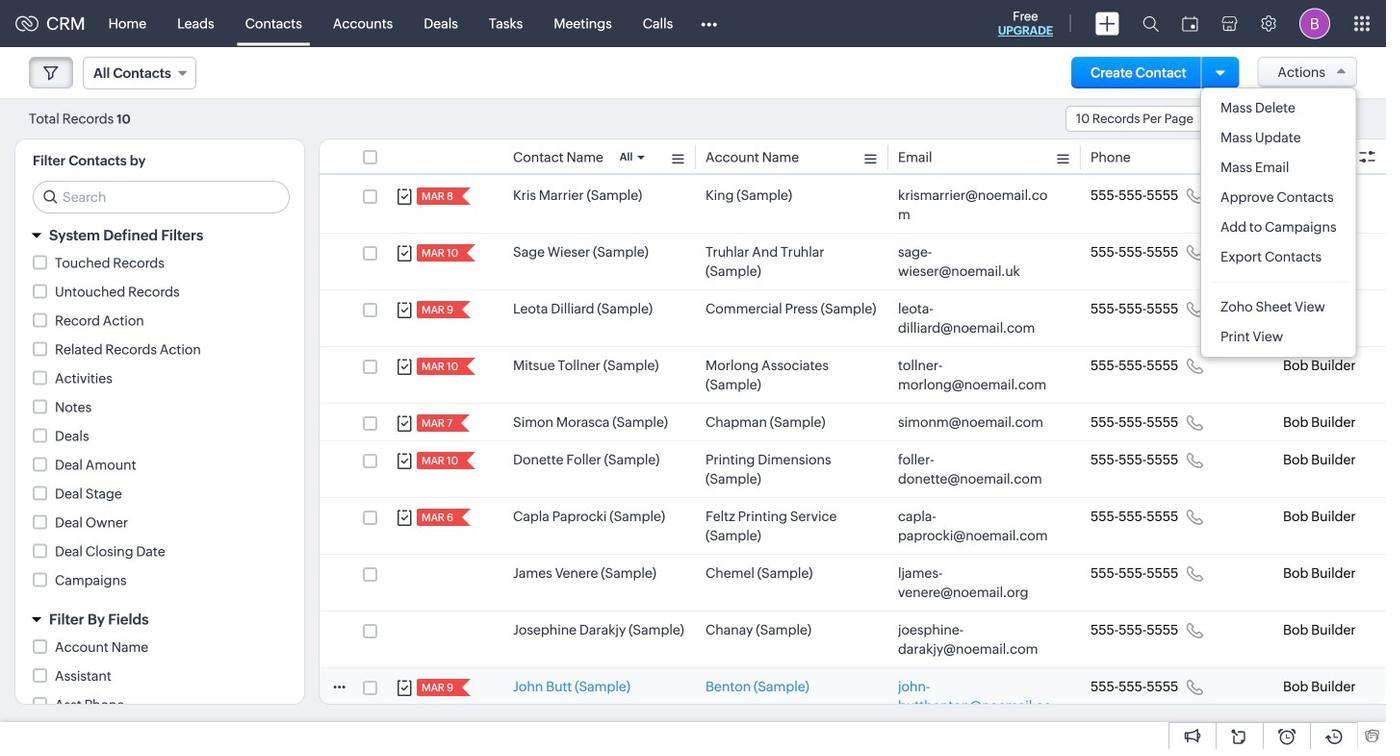 Task type: locate. For each thing, give the bounding box(es) containing it.
search element
[[1131, 0, 1170, 47]]

Search text field
[[34, 182, 289, 213]]

profile element
[[1288, 0, 1342, 47]]

navigation
[[1291, 105, 1357, 133]]

row group
[[320, 177, 1386, 745]]

logo image
[[15, 16, 39, 31]]

None field
[[83, 57, 196, 90], [1066, 106, 1219, 132], [83, 57, 196, 90], [1066, 106, 1219, 132]]



Task type: describe. For each thing, give the bounding box(es) containing it.
create menu element
[[1084, 0, 1131, 47]]

create menu image
[[1095, 12, 1119, 35]]

profile image
[[1299, 8, 1330, 39]]

Other Modules field
[[688, 8, 730, 39]]

calendar image
[[1182, 16, 1198, 31]]

search image
[[1143, 15, 1159, 32]]



Task type: vqa. For each thing, say whether or not it's contained in the screenshot.
Other Modules Field at the top of page
yes



